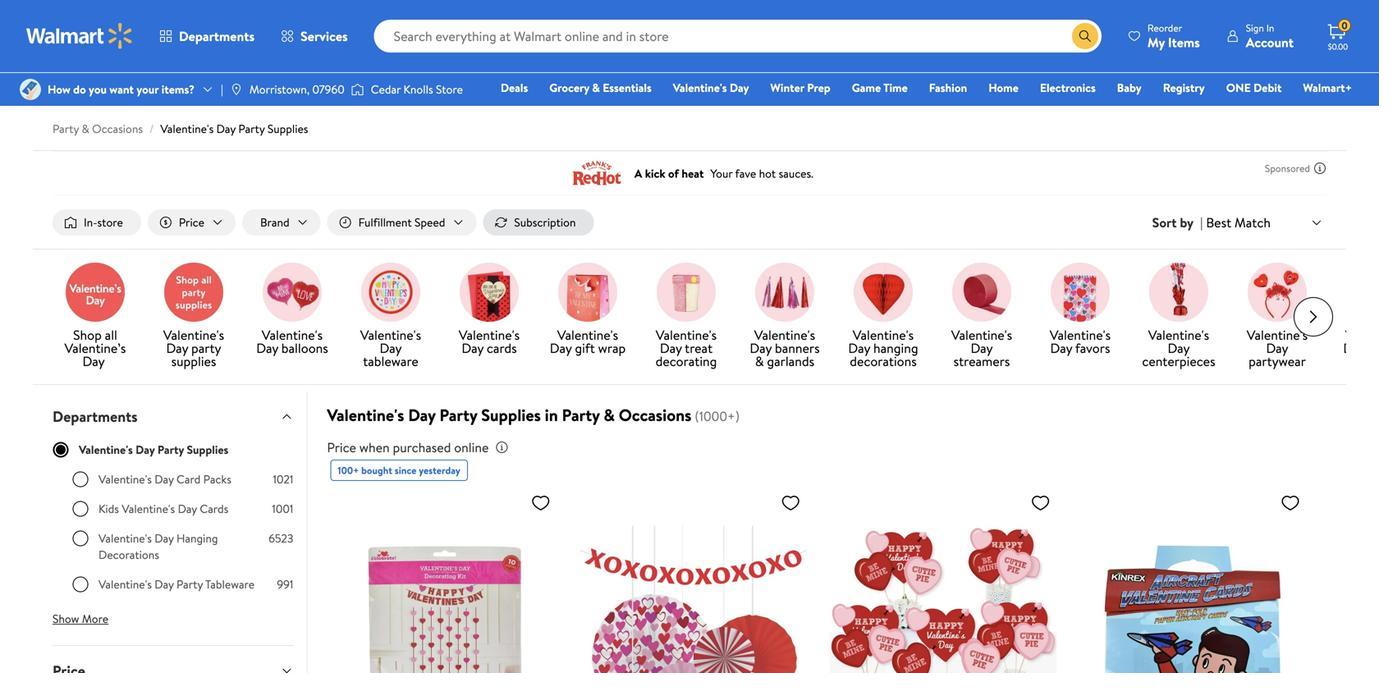 Task type: locate. For each thing, give the bounding box(es) containing it.
best match
[[1206, 213, 1271, 231]]

by
[[1180, 214, 1194, 232]]

day inside valentine's day favors
[[1051, 339, 1072, 357]]

day
[[730, 80, 749, 96], [216, 121, 236, 137], [166, 339, 188, 357], [256, 339, 278, 357], [380, 339, 402, 357], [462, 339, 484, 357], [550, 339, 572, 357], [660, 339, 682, 357], [750, 339, 772, 357], [848, 339, 870, 357], [971, 339, 993, 357], [1051, 339, 1072, 357], [1168, 339, 1190, 357], [1266, 339, 1289, 357], [83, 352, 105, 370], [408, 404, 436, 427], [136, 442, 155, 458], [155, 471, 174, 487], [178, 501, 197, 517], [155, 530, 174, 546], [155, 576, 174, 592]]

& down "do"
[[82, 121, 89, 137]]

show more
[[53, 611, 109, 627]]

party
[[53, 121, 79, 137], [238, 121, 265, 137], [440, 404, 477, 427], [562, 404, 600, 427], [158, 442, 184, 458], [177, 576, 203, 592]]

0 horizontal spatial departments
[[53, 406, 138, 427]]

day inside valentine's day partywear
[[1266, 339, 1289, 357]]

search icon image
[[1079, 30, 1092, 43]]

day inside the valentine's day gift wrap
[[550, 339, 572, 357]]

hanging
[[177, 530, 218, 546]]

1 vertical spatial price
[[327, 438, 356, 457]]

treat
[[685, 339, 713, 357]]

1001
[[272, 501, 293, 517]]

0 vertical spatial departments button
[[146, 16, 268, 56]]

day inside valentine's day banners & garlands
[[750, 339, 772, 357]]

occasions left (1000+)
[[619, 404, 692, 427]]

1 horizontal spatial price
[[327, 438, 356, 457]]

sponsored
[[1265, 161, 1310, 175]]

reorder
[[1148, 21, 1182, 35]]

fulfillment
[[358, 214, 412, 230]]

deals link
[[493, 79, 536, 96]]

1 vertical spatial departments
[[53, 406, 138, 427]]

departments button up items?
[[146, 16, 268, 56]]

subscription
[[514, 214, 576, 230]]

supplies
[[171, 352, 216, 370]]

valentine's day hanging decorations link
[[841, 263, 926, 371]]

day for valentine's day gift wrap
[[550, 339, 572, 357]]

0 horizontal spatial |
[[221, 81, 223, 97]]

supplies down morristown,
[[268, 121, 308, 137]]

supplies for valentine's day party supplies in party & occasions (1000+)
[[481, 404, 541, 427]]

2 vertical spatial supplies
[[187, 442, 228, 458]]

valentine's day partywear
[[1247, 326, 1308, 370]]

services
[[301, 27, 348, 45]]

valentine's
[[673, 80, 727, 96], [160, 121, 214, 137], [163, 326, 224, 344], [262, 326, 323, 344], [360, 326, 421, 344], [459, 326, 520, 344], [557, 326, 618, 344], [656, 326, 717, 344], [754, 326, 815, 344], [853, 326, 914, 344], [951, 326, 1012, 344], [1050, 326, 1111, 344], [1149, 326, 1209, 344], [1247, 326, 1308, 344], [327, 404, 404, 427], [79, 442, 133, 458], [99, 471, 152, 487], [122, 501, 175, 517], [99, 530, 152, 546], [99, 576, 152, 592]]

valentine's day
[[673, 80, 749, 96]]

occasions left /
[[92, 121, 143, 137]]

occasions
[[92, 121, 143, 137], [619, 404, 692, 427]]

party inside valentine's day party supplies option group
[[177, 576, 203, 592]]

sign in to add to favorites list, kinrex valentines day paper airplane cards for kids - 36 count image
[[1281, 493, 1300, 513]]

decorations
[[99, 547, 159, 563]]

party down how
[[53, 121, 79, 137]]

day inside the valentine's day treat decorating
[[660, 339, 682, 357]]

valentine's day party supplies link
[[151, 263, 236, 371]]

day for valentine's day party tableware
[[155, 576, 174, 592]]

yesterday
[[419, 464, 460, 477]]

supplies up legal information image
[[481, 404, 541, 427]]

valentine's day treat decorating link
[[644, 263, 729, 371]]

supplies up packs
[[187, 442, 228, 458]]

best
[[1206, 213, 1232, 231]]

day for valentine's day balloons
[[256, 339, 278, 357]]

1 horizontal spatial |
[[1200, 214, 1203, 232]]

None radio
[[72, 501, 89, 517], [72, 530, 89, 547], [72, 576, 89, 593], [72, 501, 89, 517], [72, 530, 89, 547], [72, 576, 89, 593]]

valentine's for valentine's day party supplies in party & occasions (1000+)
[[327, 404, 404, 427]]

departments up items?
[[179, 27, 255, 45]]

1 horizontal spatial occasions
[[619, 404, 692, 427]]

 image up valentine's day party supplies link
[[230, 83, 243, 96]]

valentine's for valentine's day party supplies
[[163, 326, 224, 344]]

grocery
[[549, 80, 590, 96]]

valentine's day streamers
[[951, 326, 1012, 370]]

one debit link
[[1219, 79, 1289, 96]]

party
[[191, 339, 221, 357]]

& left garlands
[[755, 352, 764, 370]]

| right by
[[1200, 214, 1203, 232]]

valentine's for valentine's day partywear
[[1247, 326, 1308, 344]]

items?
[[161, 81, 195, 97]]

day inside the valentine's day balloons
[[256, 339, 278, 357]]

favors
[[1075, 339, 1110, 357]]

day inside valentine's day cards
[[462, 339, 484, 357]]

valentine's day balloons link
[[250, 263, 335, 358]]

day inside valentine's day party supplies
[[166, 339, 188, 357]]

show more button
[[39, 606, 122, 632]]

tab
[[39, 646, 307, 673]]

essentials
[[603, 80, 652, 96]]

your
[[137, 81, 159, 97]]

knolls
[[404, 81, 433, 97]]

1 vertical spatial supplies
[[481, 404, 541, 427]]

valentine's day centerpieces image
[[1149, 263, 1209, 322]]

valentine's day tableware image
[[361, 263, 420, 322]]

day inside the valentine's day hanging decorations
[[155, 530, 174, 546]]

day for valentine's day treat decorating
[[660, 339, 682, 357]]

valentine's inside valentine's day hanging decorations
[[853, 326, 914, 344]]

valentine's day cards link
[[447, 263, 532, 358]]

day inside valentine's day streamers
[[971, 339, 993, 357]]

in-store
[[84, 214, 123, 230]]

sign in account
[[1246, 21, 1294, 51]]

0 vertical spatial price
[[179, 214, 204, 230]]

valentine's inside the valentine's day treat decorating
[[656, 326, 717, 344]]

valentine's day cards image
[[460, 263, 519, 322]]

day inside valentine's day tableware
[[380, 339, 402, 357]]

valentine's inside the valentine's day gift wrap
[[557, 326, 618, 344]]

price up 100+
[[327, 438, 356, 457]]

valentine's day link
[[666, 79, 757, 96]]

0 vertical spatial occasions
[[92, 121, 143, 137]]

deals
[[501, 80, 528, 96]]

|
[[221, 81, 223, 97], [1200, 214, 1203, 232]]

sign in to add to favorites list, big dot of happiness conversation hearts - valentine's day party centerpiece sticks - table toppers - set of 15 image
[[1031, 493, 1051, 513]]

valentine's day centerpieces
[[1142, 326, 1216, 370]]

1021
[[273, 471, 293, 487]]

 image
[[20, 79, 41, 100], [351, 81, 364, 98], [230, 83, 243, 96]]

1 horizontal spatial  image
[[230, 83, 243, 96]]

day for valentine's day partywear
[[1266, 339, 1289, 357]]

 image left cedar
[[351, 81, 364, 98]]

departments button
[[146, 16, 268, 56], [39, 392, 307, 442]]

fashion link
[[922, 79, 975, 96]]

| up valentine's day party supplies link
[[221, 81, 223, 97]]

valentine's inside the valentine's day hanging decorations
[[99, 530, 152, 546]]

None radio
[[72, 471, 89, 488]]

0 horizontal spatial  image
[[20, 79, 41, 100]]

home
[[989, 80, 1019, 96]]

valentine's day party supplies option group
[[72, 471, 293, 606]]

valentine's day streamers image
[[952, 263, 1011, 322]]

sign in to add to favorites list, valentine's day xoxo banner and paper fan decor kit by way to celebrate image
[[781, 493, 801, 513]]

1 vertical spatial |
[[1200, 214, 1203, 232]]

valentine's for valentine's day banners & garlands
[[754, 326, 815, 344]]

/
[[150, 121, 154, 137]]

ad disclaimer and feedback image
[[1314, 162, 1327, 175]]

fulfillment speed button
[[327, 209, 476, 236]]

valentine's inside valentine's day centerpieces
[[1149, 326, 1209, 344]]

0
[[1342, 19, 1348, 33]]

fashion
[[929, 80, 967, 96]]

valentine's inside the valentine's day balloons
[[262, 326, 323, 344]]

 image left how
[[20, 79, 41, 100]]

more
[[82, 611, 109, 627]]

day inside valentine's day centerpieces
[[1168, 339, 1190, 357]]

0 vertical spatial supplies
[[268, 121, 308, 137]]

supplies for valentine's day party supplies
[[187, 442, 228, 458]]

valentine's day centerpieces link
[[1136, 263, 1222, 371]]

&
[[592, 80, 600, 96], [82, 121, 89, 137], [755, 352, 764, 370], [604, 404, 615, 427]]

6523
[[269, 530, 293, 546]]

sign
[[1246, 21, 1264, 35]]

0 horizontal spatial price
[[179, 214, 204, 230]]

next slide for chipmodulewithimages list image
[[1294, 297, 1333, 337]]

1 vertical spatial occasions
[[619, 404, 692, 427]]

day for valentine's day party supplies
[[166, 339, 188, 357]]

baby link
[[1110, 79, 1149, 96]]

day inside valentine's day hanging decorations
[[848, 339, 870, 357]]

Search search field
[[374, 20, 1102, 53]]

price inside dropdown button
[[179, 214, 204, 230]]

day for valentine's day centerpieces
[[1168, 339, 1190, 357]]

departments button down supplies
[[39, 392, 307, 442]]

 image for how
[[20, 79, 41, 100]]

valentine's for valentine's day party tableware
[[99, 576, 152, 592]]

valentine's day gift wrap
[[550, 326, 626, 357]]

purchased
[[393, 438, 451, 457]]

valentine's for valentine's day tableware
[[360, 326, 421, 344]]

valentine's day treat decorating image
[[657, 263, 716, 322]]

0 horizontal spatial supplies
[[187, 442, 228, 458]]

2 horizontal spatial  image
[[351, 81, 364, 98]]

price up valentine's day party supplies image
[[179, 214, 204, 230]]

0 vertical spatial departments
[[179, 27, 255, 45]]

valentine's day party supplies image
[[164, 263, 223, 322]]

centerpieces
[[1142, 352, 1216, 370]]

registry link
[[1156, 79, 1212, 96]]

valentine's day balloons
[[256, 326, 328, 357]]

2 horizontal spatial supplies
[[481, 404, 541, 427]]

0 horizontal spatial occasions
[[92, 121, 143, 137]]

valentine's day banners & garlands image
[[755, 263, 814, 322]]

departments up valentine's day party supplies option
[[53, 406, 138, 427]]

party left the tableware
[[177, 576, 203, 592]]

hanging
[[874, 339, 918, 357]]

home link
[[981, 79, 1026, 96]]

best match button
[[1203, 212, 1327, 233]]

valentine's for valentine's day party supplies
[[79, 442, 133, 458]]

100+
[[338, 464, 359, 477]]

departments inside tab
[[53, 406, 138, 427]]

brand
[[260, 214, 290, 230]]

valentine's inside valentine's day banners & garlands
[[754, 326, 815, 344]]



Task type: describe. For each thing, give the bounding box(es) containing it.
day inside shop all valentine's day
[[83, 352, 105, 370]]

valentine's day party supplies
[[79, 442, 228, 458]]

| inside the sort and filter section 'element'
[[1200, 214, 1203, 232]]

subscription button
[[483, 209, 594, 236]]

winter
[[771, 80, 805, 96]]

& right in
[[604, 404, 615, 427]]

speed
[[415, 214, 445, 230]]

1 vertical spatial departments button
[[39, 392, 307, 442]]

day for valentine's day hanging decorations
[[155, 530, 174, 546]]

kids valentine's day cards
[[99, 501, 229, 517]]

day for valentine's day favors
[[1051, 339, 1072, 357]]

all
[[105, 326, 117, 344]]

shop all valentine's day image
[[66, 263, 125, 322]]

shop
[[73, 326, 102, 344]]

store
[[97, 214, 123, 230]]

valentine's for valentine's day treat decorating
[[656, 326, 717, 344]]

valentine's day party supplies in party & occasions (1000+)
[[327, 404, 740, 427]]

 image for morristown,
[[230, 83, 243, 96]]

how
[[48, 81, 70, 97]]

valentine's day gift wrap image
[[558, 263, 617, 322]]

party right in
[[562, 404, 600, 427]]

gift
[[575, 339, 595, 357]]

valentine's for valentine's day centerpieces
[[1149, 326, 1209, 344]]

day for valentine's day banners & garlands
[[750, 339, 772, 357]]

& right the grocery
[[592, 80, 600, 96]]

garlands
[[767, 352, 815, 370]]

departments tab
[[39, 392, 307, 442]]

valentine's day tableware
[[360, 326, 421, 370]]

show
[[53, 611, 79, 627]]

store
[[436, 81, 463, 97]]

party & occasions link
[[53, 121, 143, 137]]

winter prep
[[771, 80, 831, 96]]

one
[[1226, 80, 1251, 96]]

kinrex valentines day paper airplane cards for kids - 36 count image
[[1080, 486, 1307, 673]]

day for valentine's day cards
[[462, 339, 484, 357]]

shop all valentine's day
[[65, 326, 126, 370]]

party up valentine's day card packs
[[158, 442, 184, 458]]

1 horizontal spatial departments
[[179, 27, 255, 45]]

valentine's for valentine's day balloons
[[262, 326, 323, 344]]

balloons
[[281, 339, 328, 357]]

streamers
[[954, 352, 1010, 370]]

account
[[1246, 33, 1294, 51]]

decorating
[[656, 352, 717, 370]]

prep
[[807, 80, 831, 96]]

valentine's day cards
[[459, 326, 520, 357]]

morristown,
[[249, 81, 310, 97]]

when
[[359, 438, 390, 457]]

valentine's day banners & garlands link
[[742, 263, 828, 371]]

baby
[[1117, 80, 1142, 96]]

party up online
[[440, 404, 477, 427]]

valentine's for valentine's day
[[673, 80, 727, 96]]

in-store button
[[53, 209, 141, 236]]

valentine's day favors
[[1050, 326, 1111, 357]]

price for price
[[179, 214, 204, 230]]

card
[[177, 471, 201, 487]]

in-
[[84, 214, 97, 230]]

price for price when purchased online
[[327, 438, 356, 457]]

day for valentine's day hanging decorations
[[848, 339, 870, 357]]

how do you want your items?
[[48, 81, 195, 97]]

valentine's day red and pink happy valentine's day decoration kit, 10 pieces, by way to celebrate image
[[330, 486, 557, 673]]

tableware
[[363, 352, 419, 370]]

grocery & essentials
[[549, 80, 652, 96]]

walmart image
[[26, 23, 133, 49]]

 image for cedar
[[351, 81, 364, 98]]

game time link
[[845, 79, 915, 96]]

game
[[852, 80, 881, 96]]

electronics link
[[1033, 79, 1103, 96]]

one debit
[[1226, 80, 1282, 96]]

items
[[1168, 33, 1200, 51]]

want
[[109, 81, 134, 97]]

0 vertical spatial |
[[221, 81, 223, 97]]

valentine's day balloons image
[[263, 263, 322, 322]]

price when purchased online
[[327, 438, 489, 457]]

valentine's for valentine's day favors
[[1050, 326, 1111, 344]]

valentine's for valentine's day hanging decorations
[[99, 530, 152, 546]]

my
[[1148, 33, 1165, 51]]

legal information image
[[495, 441, 508, 454]]

valentine's for valentine's day card packs
[[99, 471, 152, 487]]

valentine's day xoxo banner and paper fan decor kit by way to celebrate image
[[580, 486, 807, 673]]

shop all valentine's day link
[[53, 263, 138, 371]]

sort
[[1152, 214, 1177, 232]]

time
[[883, 80, 908, 96]]

valentine's day hanging decorations image
[[854, 263, 913, 322]]

valentine's for valentine's day cards
[[459, 326, 520, 344]]

party down morristown,
[[238, 121, 265, 137]]

sign in to add to favorites list, valentine's day red and pink happy valentine's day decoration kit, 10 pieces, by way to celebrate image
[[531, 493, 551, 513]]

& inside valentine's day banners & garlands
[[755, 352, 764, 370]]

valentine's for valentine's day gift wrap
[[557, 326, 618, 344]]

do
[[73, 81, 86, 97]]

day for valentine's day
[[730, 80, 749, 96]]

tableware
[[205, 576, 255, 592]]

day for valentine's day tableware
[[380, 339, 402, 357]]

valentine's day favors link
[[1038, 263, 1123, 358]]

valentine's day party supplies link
[[160, 121, 308, 137]]

day for valentine's day party supplies
[[136, 442, 155, 458]]

day for valentine's day card packs
[[155, 471, 174, 487]]

valentine's day favors image
[[1051, 263, 1110, 322]]

100+ bought since yesterday
[[338, 464, 460, 477]]

walmart+
[[1303, 80, 1352, 96]]

sort by |
[[1152, 214, 1203, 232]]

valent link
[[1333, 263, 1379, 358]]

valentine's day hanging decorations
[[99, 530, 218, 563]]

Valentine's Day Party Supplies radio
[[53, 442, 69, 458]]

electronics
[[1040, 80, 1096, 96]]

bought
[[361, 464, 392, 477]]

none radio inside valentine's day party supplies option group
[[72, 471, 89, 488]]

winter prep link
[[763, 79, 838, 96]]

big dot of happiness conversation hearts - valentine's day party centerpiece sticks - table toppers - set of 15 image
[[830, 486, 1057, 673]]

$0.00
[[1328, 41, 1348, 52]]

1 horizontal spatial supplies
[[268, 121, 308, 137]]

sort and filter section element
[[33, 196, 1346, 249]]

valentine's day partywear image
[[1248, 263, 1307, 322]]

valentine's day card packs
[[99, 471, 231, 487]]

in
[[1267, 21, 1274, 35]]

banners
[[775, 339, 820, 357]]

day for valentine's day streamers
[[971, 339, 993, 357]]

valentine's day tableware link
[[348, 263, 433, 371]]

registry
[[1163, 80, 1205, 96]]

wrap
[[598, 339, 626, 357]]

07960
[[312, 81, 345, 97]]

Walmart Site-Wide search field
[[374, 20, 1102, 53]]

valentine's day hanging decorations
[[848, 326, 918, 370]]

packs
[[203, 471, 231, 487]]

valentine's for valentine's day hanging decorations
[[853, 326, 914, 344]]

price button
[[148, 209, 236, 236]]

valentine's for valentine's day streamers
[[951, 326, 1012, 344]]

day for valentine's day party supplies in party & occasions (1000+)
[[408, 404, 436, 427]]

in
[[545, 404, 558, 427]]

grocery & essentials link
[[542, 79, 659, 96]]

valentine's day treat decorating
[[656, 326, 717, 370]]

since
[[395, 464, 417, 477]]



Task type: vqa. For each thing, say whether or not it's contained in the screenshot.
Valentine's Day treat decorating image
yes



